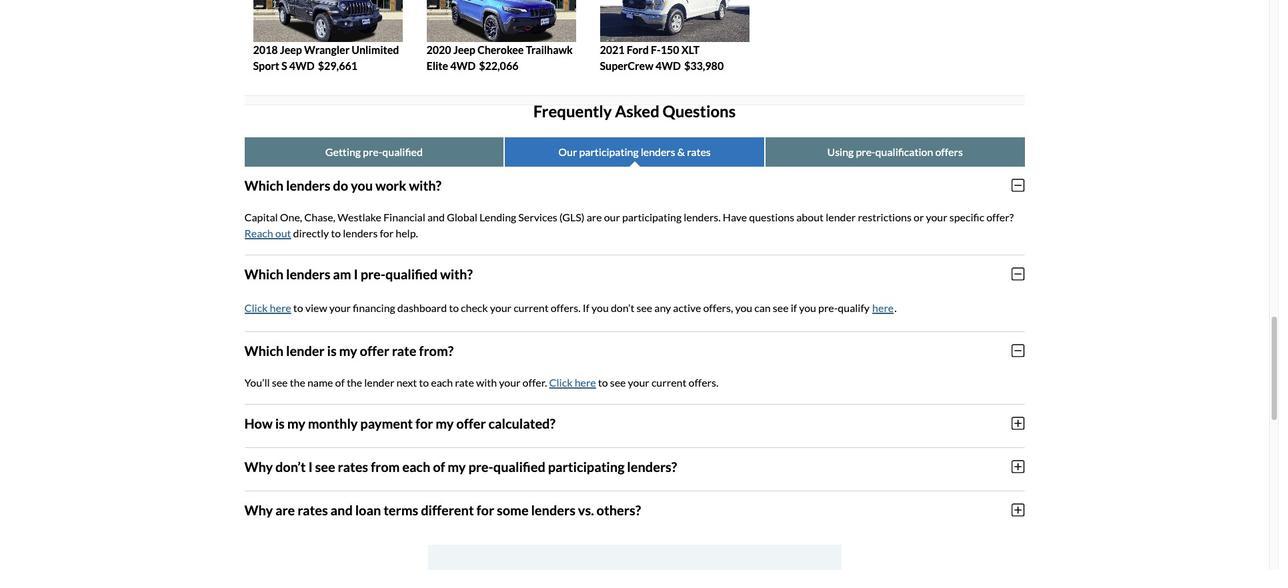 Task type: vqa. For each thing, say whether or not it's contained in the screenshot.
"&"
yes



Task type: locate. For each thing, give the bounding box(es) containing it.
is inside which lender is my offer rate from? dropdown button
[[327, 343, 337, 359]]

the
[[290, 376, 305, 389], [347, 376, 362, 389]]

1 vertical spatial which
[[245, 266, 284, 282]]

1 plus square image from the top
[[1012, 416, 1025, 431]]

each down from?
[[431, 376, 453, 389]]

payment
[[361, 415, 413, 431]]

the down "which lender is my offer rate from?"
[[347, 376, 362, 389]]

or
[[914, 211, 924, 223]]

1 vertical spatial offers.
[[689, 376, 719, 389]]

0 horizontal spatial i
[[309, 459, 313, 475]]

which down reach out link at the top left
[[245, 266, 284, 282]]

lenders left vs.
[[531, 502, 576, 518]]

0 horizontal spatial for
[[380, 227, 394, 239]]

the left 'name'
[[290, 376, 305, 389]]

here left view
[[270, 301, 291, 314]]

trailhawk
[[526, 43, 573, 56]]

1 horizontal spatial click here link
[[549, 376, 596, 389]]

1 vertical spatial why
[[245, 502, 273, 518]]

0 vertical spatial current
[[514, 301, 549, 314]]

minus square image
[[1012, 267, 1025, 281], [1012, 343, 1025, 358]]

i
[[354, 266, 358, 282], [309, 459, 313, 475]]

with? up "check"
[[440, 266, 473, 282]]

1 horizontal spatial current
[[652, 376, 687, 389]]

4wd right elite
[[450, 59, 476, 72]]

1 horizontal spatial is
[[327, 343, 337, 359]]

0 horizontal spatial 4wd
[[289, 59, 315, 72]]

dashboard
[[398, 301, 447, 314]]

1 vertical spatial don't
[[276, 459, 306, 475]]

1 horizontal spatial and
[[428, 211, 445, 223]]

1 vertical spatial with?
[[440, 266, 473, 282]]

and inside button
[[331, 502, 353, 518]]

reach out link
[[245, 227, 291, 239]]

to down chase,
[[331, 227, 341, 239]]

rate
[[392, 343, 417, 359], [455, 376, 474, 389]]

0 vertical spatial each
[[431, 376, 453, 389]]

for left help.
[[380, 227, 394, 239]]

1 horizontal spatial i
[[354, 266, 358, 282]]

using
[[828, 145, 854, 158]]

offer inside which lender is my offer rate from? dropdown button
[[360, 343, 390, 359]]

1 horizontal spatial are
[[587, 211, 602, 223]]

0 horizontal spatial lender
[[286, 343, 325, 359]]

help.
[[396, 227, 418, 239]]

0 vertical spatial why
[[245, 459, 273, 475]]

for inside button
[[477, 502, 494, 518]]

lenders
[[641, 145, 676, 158], [286, 177, 331, 193], [343, 227, 378, 239], [286, 266, 331, 282], [531, 502, 576, 518]]

2 vertical spatial plus square image
[[1012, 503, 1025, 517]]

0 horizontal spatial don't
[[276, 459, 306, 475]]

my down financing at the left
[[339, 343, 357, 359]]

which for which lender is my offer rate from?
[[245, 343, 284, 359]]

your right with
[[499, 376, 521, 389]]

lender right the 'about'
[[826, 211, 856, 223]]

lender up 'name'
[[286, 343, 325, 359]]

rate up next
[[392, 343, 417, 359]]

1 jeep from the left
[[280, 43, 302, 56]]

1 horizontal spatial the
[[347, 376, 362, 389]]

is
[[327, 343, 337, 359], [275, 415, 285, 431]]

2 which from the top
[[245, 266, 284, 282]]

1 horizontal spatial rates
[[338, 459, 368, 475]]

are inside why are rates and loan terms different for some lenders vs. others? button
[[276, 502, 295, 518]]

0 horizontal spatial offer
[[360, 343, 390, 359]]

participating inside capital one, chase, westlake financial and global lending services (gls) are our participating lenders. have questions about lender restrictions or your specific offer? reach out directly to lenders for help.
[[623, 211, 682, 223]]

you right if on the right bottom
[[799, 301, 817, 314]]

which up you'll
[[245, 343, 284, 359]]

plus square image inside why are rates and loan terms different for some lenders vs. others? button
[[1012, 503, 1025, 517]]

see down monthly
[[315, 459, 335, 475]]

work
[[376, 177, 407, 193]]

using pre-qualification offers button
[[766, 137, 1025, 167]]

you right do
[[351, 177, 373, 193]]

of right 'name'
[[335, 376, 345, 389]]

s
[[282, 59, 287, 72]]

1 vertical spatial for
[[416, 415, 433, 431]]

2 horizontal spatial rates
[[687, 145, 711, 158]]

plus square image inside how is my monthly payment for my offer calculated? button
[[1012, 416, 1025, 431]]

1 vertical spatial offer
[[457, 415, 486, 431]]

rates left from
[[338, 459, 368, 475]]

qualified up dashboard
[[386, 266, 438, 282]]

have
[[723, 211, 747, 223]]

rate left with
[[455, 376, 474, 389]]

to
[[331, 227, 341, 239], [293, 301, 303, 314], [449, 301, 459, 314], [419, 376, 429, 389], [598, 376, 608, 389]]

0 vertical spatial offer
[[360, 343, 390, 359]]

pre- right the getting
[[363, 145, 383, 158]]

1 horizontal spatial rate
[[455, 376, 474, 389]]

jeep for s
[[280, 43, 302, 56]]

current down which lender is my offer rate from? dropdown button
[[652, 376, 687, 389]]

2 horizontal spatial for
[[477, 502, 494, 518]]

your down which lender is my offer rate from? dropdown button
[[628, 376, 650, 389]]

qualified down calculated?
[[494, 459, 546, 475]]

different
[[421, 502, 474, 518]]

your
[[926, 211, 948, 223], [329, 301, 351, 314], [490, 301, 512, 314], [499, 376, 521, 389], [628, 376, 650, 389]]

lenders.
[[684, 211, 721, 223]]

qualified up work
[[383, 145, 423, 158]]

your inside capital one, chase, westlake financial and global lending services (gls) are our participating lenders. have questions about lender restrictions or your specific offer? reach out directly to lenders for help.
[[926, 211, 948, 223]]

0 vertical spatial is
[[327, 343, 337, 359]]

0 horizontal spatial click here link
[[245, 301, 291, 314]]

participating down which lenders do you work with? dropdown button
[[623, 211, 682, 223]]

lenders left do
[[286, 177, 331, 193]]

0 horizontal spatial are
[[276, 502, 295, 518]]

jeep right 2020
[[454, 43, 476, 56]]

4wd inside 2021 ford f-150 xlt supercrew 4wd
[[656, 59, 681, 72]]

click here link right offer.
[[549, 376, 596, 389]]

1 horizontal spatial don't
[[611, 301, 635, 314]]

for inside capital one, chase, westlake financial and global lending services (gls) are our participating lenders. have questions about lender restrictions or your specific offer? reach out directly to lenders for help.
[[380, 227, 394, 239]]

4wd right s
[[289, 59, 315, 72]]

your right or
[[926, 211, 948, 223]]

2 minus square image from the top
[[1012, 343, 1025, 358]]

my
[[339, 343, 357, 359], [287, 415, 305, 431], [436, 415, 454, 431], [448, 459, 466, 475]]

lending
[[480, 211, 517, 223]]

0 horizontal spatial each
[[402, 459, 431, 475]]

name
[[308, 376, 333, 389]]

pre- right am
[[361, 266, 386, 282]]

financial
[[384, 211, 426, 223]]

participating right our
[[579, 145, 639, 158]]

lenders down westlake
[[343, 227, 378, 239]]

1 4wd from the left
[[289, 59, 315, 72]]

0 horizontal spatial of
[[335, 376, 345, 389]]

qualified inside 'frequently asked questions' tab list
[[383, 145, 423, 158]]

using pre-qualification offers
[[828, 145, 963, 158]]

2 vertical spatial rates
[[298, 502, 328, 518]]

lenders left am
[[286, 266, 331, 282]]

0 vertical spatial plus square image
[[1012, 416, 1025, 431]]

and left loan
[[331, 502, 353, 518]]

qualify
[[838, 301, 870, 314]]

is up 'name'
[[327, 343, 337, 359]]

&
[[678, 145, 685, 158]]

1 vertical spatial lender
[[286, 343, 325, 359]]

1 horizontal spatial jeep
[[454, 43, 476, 56]]

0 vertical spatial rates
[[687, 145, 711, 158]]

current left if
[[514, 301, 549, 314]]

lenders left the &
[[641, 145, 676, 158]]

my up different
[[448, 459, 466, 475]]

jeep up s
[[280, 43, 302, 56]]

offers
[[936, 145, 963, 158]]

1 vertical spatial current
[[652, 376, 687, 389]]

minus square image for which lenders am i pre-qualified with?
[[1012, 267, 1025, 281]]

0 vertical spatial which
[[245, 177, 284, 193]]

here
[[270, 301, 291, 314], [873, 301, 894, 314], [575, 376, 596, 389]]

jeep inside '2018 jeep wrangler unlimited sport s 4wd'
[[280, 43, 302, 56]]

global
[[447, 211, 478, 223]]

qualified inside dropdown button
[[386, 266, 438, 282]]

participating inside 'frequently asked questions' tab list
[[579, 145, 639, 158]]

of up 'why are rates and loan terms different for some lenders vs. others?'
[[433, 459, 445, 475]]

pre- inside dropdown button
[[361, 266, 386, 282]]

plus square image inside why don't i see rates from each of my pre-qualified participating lenders? button
[[1012, 459, 1025, 474]]

(gls)
[[560, 211, 585, 223]]

2 horizontal spatial lender
[[826, 211, 856, 223]]

$29,661
[[318, 59, 358, 72]]

my inside button
[[448, 459, 466, 475]]

vs.
[[578, 502, 594, 518]]

each inside button
[[402, 459, 431, 475]]

with? right work
[[409, 177, 442, 193]]

0 horizontal spatial jeep
[[280, 43, 302, 56]]

how
[[245, 415, 273, 431]]

1 horizontal spatial 4wd
[[450, 59, 476, 72]]

0 vertical spatial and
[[428, 211, 445, 223]]

1 why from the top
[[245, 459, 273, 475]]

cherokee
[[478, 43, 524, 56]]

minus square image inside the which lenders am i pre-qualified with? dropdown button
[[1012, 267, 1025, 281]]

0 vertical spatial of
[[335, 376, 345, 389]]

jeep
[[280, 43, 302, 56], [454, 43, 476, 56]]

4wd inside '2018 jeep wrangler unlimited sport s 4wd'
[[289, 59, 315, 72]]

financing
[[353, 301, 396, 314]]

you right if
[[592, 301, 609, 314]]

for
[[380, 227, 394, 239], [416, 415, 433, 431], [477, 502, 494, 518]]

lenders inside 'frequently asked questions' tab list
[[641, 145, 676, 158]]

and left global
[[428, 211, 445, 223]]

1 vertical spatial of
[[433, 459, 445, 475]]

click right offer.
[[549, 376, 573, 389]]

1 vertical spatial qualified
[[386, 266, 438, 282]]

2 the from the left
[[347, 376, 362, 389]]

with
[[476, 376, 497, 389]]

frequently
[[534, 101, 612, 121]]

offers,
[[704, 301, 733, 314]]

1 horizontal spatial offer
[[457, 415, 486, 431]]

2 vertical spatial lender
[[364, 376, 395, 389]]

1 vertical spatial is
[[275, 415, 285, 431]]

offer inside how is my monthly payment for my offer calculated? button
[[457, 415, 486, 431]]

0 vertical spatial qualified
[[383, 145, 423, 158]]

1 vertical spatial and
[[331, 502, 353, 518]]

offer?
[[987, 211, 1014, 223]]

1 horizontal spatial for
[[416, 415, 433, 431]]

others?
[[597, 502, 641, 518]]

2 jeep from the left
[[454, 43, 476, 56]]

which lender is my offer rate from? button
[[245, 332, 1025, 369]]

4wd down 150
[[656, 59, 681, 72]]

which up capital
[[245, 177, 284, 193]]

don't
[[611, 301, 635, 314], [276, 459, 306, 475]]

1 horizontal spatial click
[[549, 376, 573, 389]]

chase,
[[304, 211, 336, 223]]

offer down you'll see the name of the lender next to each rate with your offer. click here to see your current offers.
[[457, 415, 486, 431]]

why don't i see rates from each of my pre-qualified participating lenders? button
[[245, 448, 1025, 485]]

0 vertical spatial with?
[[409, 177, 442, 193]]

services
[[519, 211, 558, 223]]

here right offer.
[[575, 376, 596, 389]]

which lenders do you work with? button
[[245, 167, 1025, 204]]

0 vertical spatial i
[[354, 266, 358, 282]]

1 vertical spatial minus square image
[[1012, 343, 1025, 358]]

getting
[[325, 145, 361, 158]]

xlt
[[682, 43, 700, 56]]

click here link left view
[[245, 301, 291, 314]]

here left .
[[873, 301, 894, 314]]

0 vertical spatial click
[[245, 301, 268, 314]]

1 vertical spatial participating
[[623, 211, 682, 223]]

offer down financing at the left
[[360, 343, 390, 359]]

rates inside 'frequently asked questions' tab list
[[687, 145, 711, 158]]

each right from
[[402, 459, 431, 475]]

1 minus square image from the top
[[1012, 267, 1025, 281]]

1 vertical spatial each
[[402, 459, 431, 475]]

2 why from the top
[[245, 502, 273, 518]]

3 which from the top
[[245, 343, 284, 359]]

getting pre-qualified
[[325, 145, 423, 158]]

click here link
[[245, 301, 291, 314], [549, 376, 596, 389]]

0 vertical spatial offers.
[[551, 301, 581, 314]]

with?
[[409, 177, 442, 193], [440, 266, 473, 282]]

1 vertical spatial i
[[309, 459, 313, 475]]

is right how
[[275, 415, 285, 431]]

0 horizontal spatial and
[[331, 502, 353, 518]]

0 horizontal spatial is
[[275, 415, 285, 431]]

0 vertical spatial participating
[[579, 145, 639, 158]]

0 horizontal spatial offers.
[[551, 301, 581, 314]]

for right the payment
[[416, 415, 433, 431]]

2 plus square image from the top
[[1012, 459, 1025, 474]]

plus square image
[[1012, 416, 1025, 431], [1012, 459, 1025, 474], [1012, 503, 1025, 517]]

4wd inside 2020 jeep cherokee trailhawk elite 4wd
[[450, 59, 476, 72]]

2 vertical spatial which
[[245, 343, 284, 359]]

0 vertical spatial rate
[[392, 343, 417, 359]]

2 horizontal spatial 4wd
[[656, 59, 681, 72]]

rates right the &
[[687, 145, 711, 158]]

and
[[428, 211, 445, 223], [331, 502, 353, 518]]

out
[[275, 227, 291, 239]]

capital one, chase, westlake financial and global lending services (gls) are our participating lenders. have questions about lender restrictions or your specific offer? reach out directly to lenders for help.
[[245, 211, 1014, 239]]

lender left next
[[364, 376, 395, 389]]

0 vertical spatial are
[[587, 211, 602, 223]]

our participating lenders & rates tab panel
[[245, 167, 1025, 534]]

1 vertical spatial are
[[276, 502, 295, 518]]

which inside dropdown button
[[245, 343, 284, 359]]

1 horizontal spatial of
[[433, 459, 445, 475]]

my up why don't i see rates from each of my pre-qualified participating lenders?
[[436, 415, 454, 431]]

0 vertical spatial don't
[[611, 301, 635, 314]]

i down monthly
[[309, 459, 313, 475]]

1 vertical spatial rates
[[338, 459, 368, 475]]

offer.
[[523, 376, 547, 389]]

3 4wd from the left
[[656, 59, 681, 72]]

0 horizontal spatial the
[[290, 376, 305, 389]]

rates left loan
[[298, 502, 328, 518]]

see
[[637, 301, 653, 314], [773, 301, 789, 314], [272, 376, 288, 389], [610, 376, 626, 389], [315, 459, 335, 475]]

check
[[461, 301, 488, 314]]

tab list
[[245, 0, 1025, 105]]

current
[[514, 301, 549, 314], [652, 376, 687, 389]]

for left the some
[[477, 502, 494, 518]]

to left view
[[293, 301, 303, 314]]

1 vertical spatial plus square image
[[1012, 459, 1025, 474]]

1 which from the top
[[245, 177, 284, 193]]

i inside button
[[309, 459, 313, 475]]

participating
[[579, 145, 639, 158], [623, 211, 682, 223], [548, 459, 625, 475]]

which
[[245, 177, 284, 193], [245, 266, 284, 282], [245, 343, 284, 359]]

which for which lenders am i pre-qualified with?
[[245, 266, 284, 282]]

rates
[[687, 145, 711, 158], [338, 459, 368, 475], [298, 502, 328, 518]]

0 vertical spatial for
[[380, 227, 394, 239]]

150
[[661, 43, 680, 56]]

3 plus square image from the top
[[1012, 503, 1025, 517]]

pre- up different
[[469, 459, 494, 475]]

jeep inside 2020 jeep cherokee trailhawk elite 4wd
[[454, 43, 476, 56]]

0 horizontal spatial rate
[[392, 343, 417, 359]]

2 vertical spatial for
[[477, 502, 494, 518]]

click
[[245, 301, 268, 314], [549, 376, 573, 389]]

i right am
[[354, 266, 358, 282]]

see down which lender is my offer rate from? dropdown button
[[610, 376, 626, 389]]

2 4wd from the left
[[450, 59, 476, 72]]

0 vertical spatial lender
[[826, 211, 856, 223]]

0 vertical spatial minus square image
[[1012, 267, 1025, 281]]

0 horizontal spatial rates
[[298, 502, 328, 518]]

minus square image inside which lender is my offer rate from? dropdown button
[[1012, 343, 1025, 358]]

click left view
[[245, 301, 268, 314]]

participating up vs.
[[548, 459, 625, 475]]

why are rates and loan terms different for some lenders vs. others? button
[[245, 491, 1025, 529]]

for inside button
[[416, 415, 433, 431]]



Task type: describe. For each thing, give the bounding box(es) containing it.
restrictions
[[858, 211, 912, 223]]

westlake
[[338, 211, 382, 223]]

click here to view your financing dashboard to check your current offers. if you don't see any active offers, you can see if you pre-qualify here .
[[245, 301, 897, 314]]

which for which lenders do you work with?
[[245, 177, 284, 193]]

about
[[797, 211, 824, 223]]

i inside dropdown button
[[354, 266, 358, 282]]

.
[[895, 301, 897, 314]]

if
[[791, 301, 797, 314]]

if
[[583, 301, 590, 314]]

0 horizontal spatial current
[[514, 301, 549, 314]]

plus square image for others?
[[1012, 503, 1025, 517]]

asked
[[615, 101, 660, 121]]

why for why are rates and loan terms different for some lenders vs. others?
[[245, 502, 273, 518]]

elite
[[427, 59, 448, 72]]

1 vertical spatial rate
[[455, 376, 474, 389]]

lender inside dropdown button
[[286, 343, 325, 359]]

some
[[497, 502, 529, 518]]

see left if on the right bottom
[[773, 301, 789, 314]]

calculated?
[[489, 415, 556, 431]]

why don't i see rates from each of my pre-qualified participating lenders?
[[245, 459, 677, 475]]

next
[[397, 376, 417, 389]]

2 vertical spatial qualified
[[494, 459, 546, 475]]

minus square image
[[1012, 178, 1025, 193]]

4wd for s
[[289, 59, 315, 72]]

jeep for 4wd
[[454, 43, 476, 56]]

our
[[604, 211, 620, 223]]

of inside button
[[433, 459, 445, 475]]

lenders?
[[627, 459, 677, 475]]

rates for &
[[687, 145, 711, 158]]

directly
[[293, 227, 329, 239]]

1 horizontal spatial lender
[[364, 376, 395, 389]]

you'll see the name of the lender next to each rate with your offer. click here to see your current offers.
[[245, 376, 719, 389]]

how is my monthly payment for my offer calculated?
[[245, 415, 556, 431]]

your right "check"
[[490, 301, 512, 314]]

any
[[655, 301, 671, 314]]

to down which lender is my offer rate from? dropdown button
[[598, 376, 608, 389]]

lender inside capital one, chase, westlake financial and global lending services (gls) are our participating lenders. have questions about lender restrictions or your specific offer? reach out directly to lenders for help.
[[826, 211, 856, 223]]

reach
[[245, 227, 273, 239]]

pre- right 'using'
[[856, 145, 876, 158]]

questions
[[749, 211, 795, 223]]

why for why don't i see rates from each of my pre-qualified participating lenders?
[[245, 459, 273, 475]]

you inside which lenders do you work with? dropdown button
[[351, 177, 373, 193]]

getting pre-qualified button
[[245, 137, 504, 167]]

unlimited
[[352, 43, 399, 56]]

0 horizontal spatial here
[[270, 301, 291, 314]]

do
[[333, 177, 348, 193]]

is inside how is my monthly payment for my offer calculated? button
[[275, 415, 285, 431]]

$22,066
[[479, 59, 519, 72]]

2021 ford f-150 xlt supercrew 4wd
[[600, 43, 700, 72]]

1 vertical spatial click
[[549, 376, 573, 389]]

to left "check"
[[449, 301, 459, 314]]

minus square image for which lender is my offer rate from?
[[1012, 343, 1025, 358]]

tab list containing 2018 jeep wrangler unlimited sport s 4wd
[[245, 0, 1025, 105]]

frequently asked questions tab list
[[245, 137, 1025, 167]]

ford
[[627, 43, 649, 56]]

here button
[[872, 298, 895, 318]]

from?
[[419, 343, 454, 359]]

rate inside dropdown button
[[392, 343, 417, 359]]

can
[[755, 301, 771, 314]]

active
[[673, 301, 702, 314]]

specific
[[950, 211, 985, 223]]

frequently asked questions
[[534, 101, 736, 121]]

1 horizontal spatial here
[[575, 376, 596, 389]]

monthly
[[308, 415, 358, 431]]

lenders inside capital one, chase, westlake financial and global lending services (gls) are our participating lenders. have questions about lender restrictions or your specific offer? reach out directly to lenders for help.
[[343, 227, 378, 239]]

from
[[371, 459, 400, 475]]

1 horizontal spatial each
[[431, 376, 453, 389]]

our
[[559, 145, 577, 158]]

capital
[[245, 211, 278, 223]]

f-
[[651, 43, 661, 56]]

2021
[[600, 43, 625, 56]]

2020
[[427, 43, 451, 56]]

you left the "can"
[[736, 301, 753, 314]]

qualification
[[876, 145, 934, 158]]

how is my monthly payment for my offer calculated? button
[[245, 405, 1025, 442]]

sport
[[253, 59, 280, 72]]

0 vertical spatial click here link
[[245, 301, 291, 314]]

loan
[[355, 502, 381, 518]]

view
[[305, 301, 327, 314]]

to right next
[[419, 376, 429, 389]]

see left any
[[637, 301, 653, 314]]

$33,980
[[684, 59, 724, 72]]

pre- right if on the right bottom
[[819, 301, 838, 314]]

1 the from the left
[[290, 376, 305, 389]]

why are rates and loan terms different for some lenders vs. others?
[[245, 502, 641, 518]]

4wd for supercrew
[[656, 59, 681, 72]]

which lender is my offer rate from?
[[245, 343, 454, 359]]

our participating lenders & rates button
[[505, 137, 765, 167]]

1 horizontal spatial offers.
[[689, 376, 719, 389]]

which lenders am i pre-qualified with?
[[245, 266, 473, 282]]

my inside dropdown button
[[339, 343, 357, 359]]

rates for see
[[338, 459, 368, 475]]

2018
[[253, 43, 278, 56]]

terms
[[384, 502, 419, 518]]

2020 jeep cherokee trailhawk elite 4wd
[[427, 43, 573, 72]]

my left monthly
[[287, 415, 305, 431]]

you'll
[[245, 376, 270, 389]]

1 vertical spatial click here link
[[549, 376, 596, 389]]

are inside capital one, chase, westlake financial and global lending services (gls) are our participating lenders. have questions about lender restrictions or your specific offer? reach out directly to lenders for help.
[[587, 211, 602, 223]]

our participating lenders & rates
[[559, 145, 711, 158]]

don't inside button
[[276, 459, 306, 475]]

2 vertical spatial participating
[[548, 459, 625, 475]]

plus square image for participating
[[1012, 459, 1025, 474]]

see right you'll
[[272, 376, 288, 389]]

2 horizontal spatial here
[[873, 301, 894, 314]]

to inside capital one, chase, westlake financial and global lending services (gls) are our participating lenders. have questions about lender restrictions or your specific offer? reach out directly to lenders for help.
[[331, 227, 341, 239]]

wrangler
[[304, 43, 350, 56]]

which lenders am i pre-qualified with? button
[[245, 255, 1025, 293]]

supercrew
[[600, 59, 654, 72]]

your right view
[[329, 301, 351, 314]]

one,
[[280, 211, 302, 223]]

am
[[333, 266, 351, 282]]

see inside button
[[315, 459, 335, 475]]

and inside capital one, chase, westlake financial and global lending services (gls) are our participating lenders. have questions about lender restrictions or your specific offer? reach out directly to lenders for help.
[[428, 211, 445, 223]]

0 horizontal spatial click
[[245, 301, 268, 314]]

which lenders do you work with?
[[245, 177, 442, 193]]



